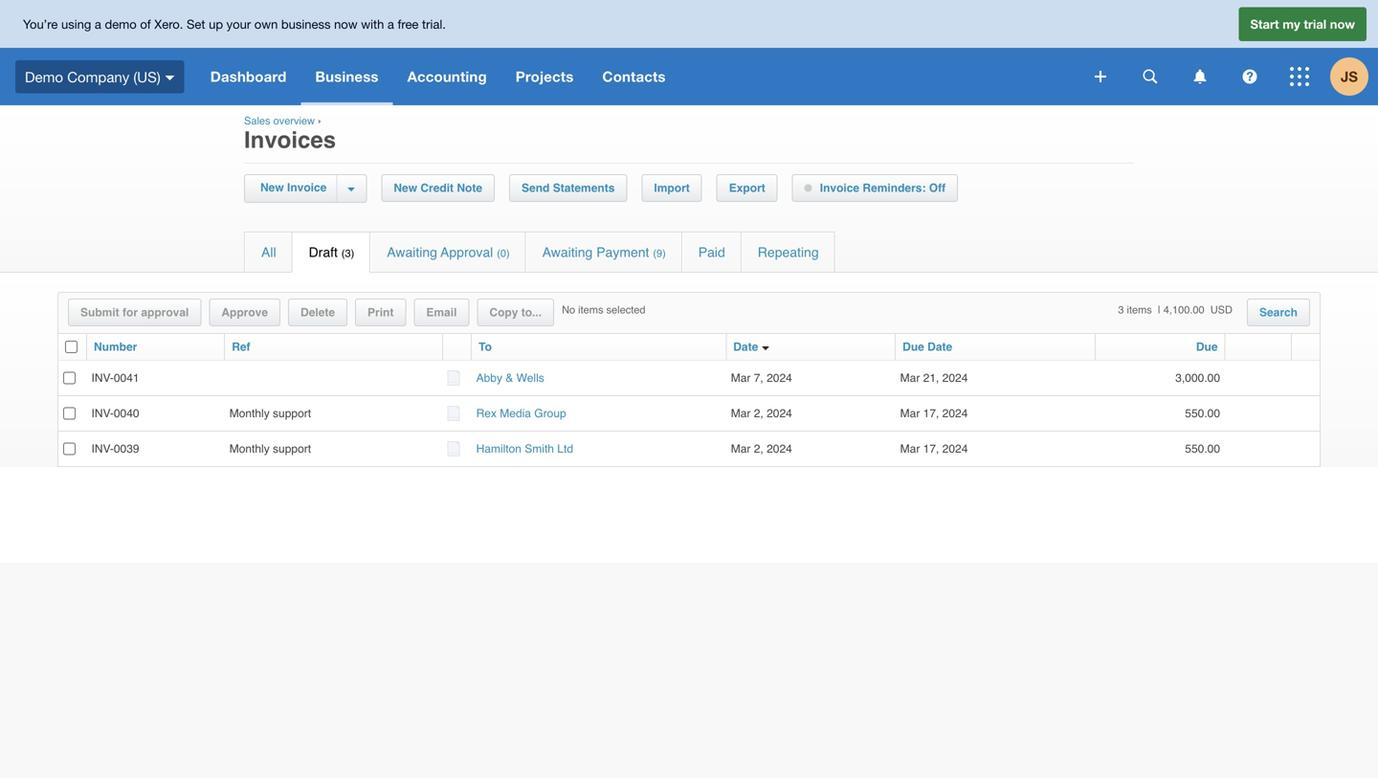 Task type: locate. For each thing, give the bounding box(es) containing it.
inv- down inv-0040
[[91, 442, 114, 456]]

2 support from the top
[[273, 442, 311, 456]]

2 mar 2, 2024 from the top
[[731, 442, 792, 456]]

invoice down invoices
[[287, 181, 327, 194]]

support for 0040
[[273, 407, 311, 420]]

export link
[[718, 175, 777, 201]]

0 vertical spatial inv-
[[91, 371, 114, 385]]

1 vertical spatial mar 2, 2024
[[731, 442, 792, 456]]

2 mar 17, 2024 from the top
[[900, 442, 974, 456]]

0 horizontal spatial items
[[578, 304, 603, 316]]

now left with
[[334, 17, 358, 31]]

due date
[[903, 340, 952, 354]]

business
[[315, 68, 379, 85]]

approval
[[441, 245, 493, 260]]

awaiting
[[387, 245, 437, 260], [542, 245, 593, 260]]

import
[[654, 181, 690, 195]]

1 mar 17, 2024 from the top
[[900, 407, 974, 420]]

1 horizontal spatial invoice
[[820, 181, 859, 195]]

new credit note
[[394, 181, 482, 195]]

abby & wells
[[476, 371, 544, 385]]

0 vertical spatial mar 2, 2024
[[731, 407, 792, 420]]

0 vertical spatial monthly support
[[229, 407, 311, 420]]

0 horizontal spatial now
[[334, 17, 358, 31]]

&
[[506, 371, 513, 385]]

draft
[[309, 245, 338, 260]]

1 vertical spatial monthly
[[229, 442, 270, 456]]

0 vertical spatial 550.00
[[1185, 407, 1220, 420]]

1 vertical spatial mar 17, 2024
[[900, 442, 974, 456]]

None checkbox
[[65, 341, 78, 353]]

2 vertical spatial inv-
[[91, 442, 114, 456]]

0 horizontal spatial a
[[95, 17, 101, 31]]

monthly for inv-0039
[[229, 442, 270, 456]]

your
[[226, 17, 251, 31]]

support
[[273, 407, 311, 420], [273, 442, 311, 456]]

1 horizontal spatial new
[[394, 181, 417, 195]]

rex media group
[[476, 407, 566, 420]]

0039
[[114, 442, 139, 456]]

2 550.00 from the top
[[1185, 442, 1220, 456]]

0 horizontal spatial awaiting
[[387, 245, 437, 260]]

monthly support
[[229, 407, 311, 420], [229, 442, 311, 456]]

awaiting for awaiting approval
[[387, 245, 437, 260]]

0 horizontal spatial new
[[260, 181, 284, 194]]

a
[[95, 17, 101, 31], [388, 17, 394, 31]]

due up 3,000.00
[[1196, 340, 1218, 354]]

mar 7, 2024
[[731, 371, 792, 385]]

1 horizontal spatial due
[[1196, 340, 1218, 354]]

svg image
[[1143, 69, 1158, 84], [1243, 69, 1257, 84], [1095, 71, 1106, 82], [165, 75, 175, 80]]

1 vertical spatial inv-
[[91, 407, 114, 420]]

2 monthly from the top
[[229, 442, 270, 456]]

1 horizontal spatial a
[[388, 17, 394, 31]]

2 a from the left
[[388, 17, 394, 31]]

1 awaiting from the left
[[387, 245, 437, 260]]

0 vertical spatial 2,
[[754, 407, 763, 420]]

1 new from the left
[[260, 181, 284, 194]]

1 vertical spatial 17,
[[923, 442, 939, 456]]

inv-0041
[[91, 371, 139, 385]]

1 due from the left
[[903, 340, 924, 354]]

using
[[61, 17, 91, 31]]

selected
[[606, 304, 646, 316]]

None checkbox
[[63, 372, 76, 384], [63, 407, 76, 420], [63, 443, 76, 455], [63, 372, 76, 384], [63, 407, 76, 420], [63, 443, 76, 455]]

svg image
[[1290, 67, 1309, 86], [1194, 69, 1206, 84]]

a left free
[[388, 17, 394, 31]]

awaiting payment (9)
[[542, 245, 666, 260]]

1 date from the left
[[733, 340, 758, 354]]

ref
[[232, 340, 250, 354]]

inv- up inv-0039
[[91, 407, 114, 420]]

off
[[929, 181, 946, 195]]

new for new credit note
[[394, 181, 417, 195]]

inv-0040
[[91, 407, 139, 420]]

1 items from the left
[[578, 304, 603, 316]]

business
[[281, 17, 331, 31]]

1 monthly from the top
[[229, 407, 270, 420]]

due date link
[[903, 340, 952, 354]]

2,
[[754, 407, 763, 420], [754, 442, 763, 456]]

due link
[[1196, 340, 1218, 354]]

no items selected
[[562, 304, 646, 316]]

paid link
[[682, 233, 741, 272]]

1 now from the left
[[334, 17, 358, 31]]

0 horizontal spatial due
[[903, 340, 924, 354]]

repeating
[[758, 245, 819, 260]]

0 vertical spatial mar 17, 2024
[[900, 407, 974, 420]]

accounting
[[407, 68, 487, 85]]

paid
[[698, 245, 725, 260]]

1 horizontal spatial awaiting
[[542, 245, 593, 260]]

mar 17, 2024
[[900, 407, 974, 420], [900, 442, 974, 456]]

due for due date
[[903, 340, 924, 354]]

3 inv- from the top
[[91, 442, 114, 456]]

items
[[578, 304, 603, 316], [1127, 304, 1152, 316]]

2 17, from the top
[[923, 442, 939, 456]]

0 vertical spatial 17,
[[923, 407, 939, 420]]

new down invoices
[[260, 181, 284, 194]]

items right the '3'
[[1127, 304, 1152, 316]]

mar 2, 2024 for rex media group
[[731, 407, 792, 420]]

now right trial
[[1330, 17, 1355, 31]]

1 2, from the top
[[754, 407, 763, 420]]

1 support from the top
[[273, 407, 311, 420]]

new invoice link
[[256, 175, 336, 201]]

date up mar 21, 2024
[[928, 340, 952, 354]]

1 monthly support from the top
[[229, 407, 311, 420]]

contacts button
[[588, 48, 680, 105]]

all
[[261, 245, 276, 260]]

1 horizontal spatial date
[[928, 340, 952, 354]]

date up 7,
[[733, 340, 758, 354]]

demo
[[25, 68, 63, 85]]

7,
[[754, 371, 763, 385]]

projects
[[516, 68, 574, 85]]

3
[[1118, 304, 1124, 316]]

accounting button
[[393, 48, 501, 105]]

due up 21,
[[903, 340, 924, 354]]

dashboard link
[[196, 48, 301, 105]]

items for 3
[[1127, 304, 1152, 316]]

sales overview › invoices
[[244, 115, 336, 153]]

submit
[[80, 306, 119, 319]]

2 inv- from the top
[[91, 407, 114, 420]]

1 vertical spatial 2,
[[754, 442, 763, 456]]

print
[[368, 306, 394, 319]]

mar
[[731, 371, 751, 385], [900, 371, 920, 385], [731, 407, 751, 420], [900, 407, 920, 420], [731, 442, 751, 456], [900, 442, 920, 456]]

banner
[[0, 0, 1378, 105]]

abby
[[476, 371, 502, 385]]

a right the using
[[95, 17, 101, 31]]

banner containing dashboard
[[0, 0, 1378, 105]]

monthly support for inv-0040
[[229, 407, 311, 420]]

my
[[1283, 17, 1300, 31]]

550.00
[[1185, 407, 1220, 420], [1185, 442, 1220, 456]]

inv-
[[91, 371, 114, 385], [91, 407, 114, 420], [91, 442, 114, 456]]

2 monthly support from the top
[[229, 442, 311, 456]]

new invoice
[[260, 181, 327, 194]]

2 new from the left
[[394, 181, 417, 195]]

start
[[1250, 17, 1279, 31]]

(0)
[[497, 247, 510, 259]]

1 vertical spatial monthly support
[[229, 442, 311, 456]]

inv- down number
[[91, 371, 114, 385]]

1 17, from the top
[[923, 407, 939, 420]]

1 inv- from the top
[[91, 371, 114, 385]]

awaiting left payment
[[542, 245, 593, 260]]

submit for approval link
[[69, 300, 200, 325]]

2 date from the left
[[928, 340, 952, 354]]

demo company (us) button
[[0, 48, 196, 105]]

17,
[[923, 407, 939, 420], [923, 442, 939, 456]]

1 horizontal spatial items
[[1127, 304, 1152, 316]]

1 mar 2, 2024 from the top
[[731, 407, 792, 420]]

monthly
[[229, 407, 270, 420], [229, 442, 270, 456]]

invoice reminders:                                  off link
[[793, 175, 957, 201]]

0 horizontal spatial invoice
[[287, 181, 327, 194]]

invoice reminders:                                  off
[[820, 181, 946, 195]]

0 horizontal spatial date
[[733, 340, 758, 354]]

1 vertical spatial 550.00
[[1185, 442, 1220, 456]]

due for due link
[[1196, 340, 1218, 354]]

1 vertical spatial support
[[273, 442, 311, 456]]

items right no
[[578, 304, 603, 316]]

new left credit
[[394, 181, 417, 195]]

(3)
[[341, 247, 354, 259]]

0 horizontal spatial svg image
[[1194, 69, 1206, 84]]

you're
[[23, 17, 58, 31]]

invoice left reminders:
[[820, 181, 859, 195]]

ltd
[[557, 442, 573, 456]]

2 items from the left
[[1127, 304, 1152, 316]]

own
[[254, 17, 278, 31]]

number
[[94, 340, 137, 354]]

1 550.00 from the top
[[1185, 407, 1220, 420]]

send statements link
[[510, 175, 626, 201]]

›
[[318, 115, 321, 127]]

xero.
[[154, 17, 183, 31]]

payment
[[596, 245, 649, 260]]

2 awaiting from the left
[[542, 245, 593, 260]]

2 2, from the top
[[754, 442, 763, 456]]

now
[[334, 17, 358, 31], [1330, 17, 1355, 31]]

1 horizontal spatial now
[[1330, 17, 1355, 31]]

0 vertical spatial monthly
[[229, 407, 270, 420]]

21,
[[923, 371, 939, 385]]

demo company (us)
[[25, 68, 161, 85]]

0 vertical spatial support
[[273, 407, 311, 420]]

due
[[903, 340, 924, 354], [1196, 340, 1218, 354]]

awaiting left approval at the left
[[387, 245, 437, 260]]

3 items                          | 4,100.00                              usd
[[1118, 304, 1233, 316]]

2 due from the left
[[1196, 340, 1218, 354]]



Task type: describe. For each thing, give the bounding box(es) containing it.
abby & wells link
[[476, 371, 544, 385]]

2, for ltd
[[754, 442, 763, 456]]

to
[[479, 340, 492, 354]]

trial.
[[422, 17, 446, 31]]

550.00 for rex media group
[[1185, 407, 1220, 420]]

items for no
[[578, 304, 603, 316]]

smith
[[525, 442, 554, 456]]

number link
[[94, 340, 137, 354]]

sales overview link
[[244, 115, 315, 127]]

print link
[[356, 300, 405, 325]]

mar 21, 2024
[[900, 371, 974, 385]]

ref link
[[232, 340, 250, 354]]

copy
[[489, 306, 518, 319]]

approve link
[[210, 300, 279, 325]]

sales
[[244, 115, 270, 127]]

all link
[[245, 233, 291, 272]]

company
[[67, 68, 129, 85]]

media
[[500, 407, 531, 420]]

js
[[1341, 68, 1358, 85]]

1 invoice from the left
[[287, 181, 327, 194]]

approve
[[221, 306, 268, 319]]

1 a from the left
[[95, 17, 101, 31]]

set
[[187, 17, 205, 31]]

no
[[562, 304, 575, 316]]

reminders:
[[863, 181, 926, 195]]

2, for group
[[754, 407, 763, 420]]

copy to... link
[[478, 300, 553, 325]]

contacts
[[602, 68, 666, 85]]

550.00 for hamilton smith ltd
[[1185, 442, 1220, 456]]

approval
[[141, 306, 189, 319]]

with
[[361, 17, 384, 31]]

delete link
[[289, 300, 346, 325]]

group
[[534, 407, 566, 420]]

draft (3)
[[309, 245, 354, 260]]

you're using a demo of xero. set up your own business now with a free trial.
[[23, 17, 446, 31]]

monthly for inv-0040
[[229, 407, 270, 420]]

to...
[[521, 306, 542, 319]]

rex media group link
[[476, 407, 566, 420]]

statements
[[553, 181, 615, 195]]

inv- for inv-0041
[[91, 371, 114, 385]]

new for new invoice
[[260, 181, 284, 194]]

mar 17, 2024 for ltd
[[900, 442, 974, 456]]

send
[[522, 181, 550, 195]]

inv- for inv-0040
[[91, 407, 114, 420]]

note
[[457, 181, 482, 195]]

new credit note link
[[382, 175, 494, 201]]

import link
[[643, 175, 701, 201]]

trial
[[1304, 17, 1327, 31]]

2 now from the left
[[1330, 17, 1355, 31]]

mar 2, 2024 for hamilton smith ltd
[[731, 442, 792, 456]]

inv- for inv-0039
[[91, 442, 114, 456]]

export
[[729, 181, 765, 195]]

start my trial now
[[1250, 17, 1355, 31]]

2 invoice from the left
[[820, 181, 859, 195]]

svg image inside demo company (us) popup button
[[165, 75, 175, 80]]

awaiting for awaiting payment
[[542, 245, 593, 260]]

wells
[[516, 371, 544, 385]]

dashboard
[[210, 68, 287, 85]]

js button
[[1330, 48, 1378, 105]]

awaiting approval (0)
[[387, 245, 510, 260]]

support for 0039
[[273, 442, 311, 456]]

inv-0039
[[91, 442, 139, 456]]

(us)
[[133, 68, 161, 85]]

credit
[[420, 181, 454, 195]]

3,000.00
[[1176, 371, 1220, 385]]

delete
[[301, 306, 335, 319]]

email link
[[415, 300, 468, 325]]

invoices
[[244, 127, 336, 153]]

send statements
[[522, 181, 615, 195]]

date link
[[733, 340, 758, 354]]

17, for group
[[923, 407, 939, 420]]

rex
[[476, 407, 497, 420]]

mar 17, 2024 for group
[[900, 407, 974, 420]]

overview
[[273, 115, 315, 127]]

copy to...
[[489, 306, 542, 319]]

repeating link
[[742, 233, 835, 272]]

submit for approval
[[80, 306, 189, 319]]

17, for ltd
[[923, 442, 939, 456]]

projects button
[[501, 48, 588, 105]]

0041
[[114, 371, 139, 385]]

free
[[398, 17, 419, 31]]

hamilton
[[476, 442, 522, 456]]

1 horizontal spatial svg image
[[1290, 67, 1309, 86]]

(9)
[[653, 247, 666, 259]]

monthly support for inv-0039
[[229, 442, 311, 456]]

search link
[[1248, 300, 1309, 325]]

business button
[[301, 48, 393, 105]]

email
[[426, 306, 457, 319]]

0040
[[114, 407, 139, 420]]



Task type: vqa. For each thing, say whether or not it's contained in the screenshot.


